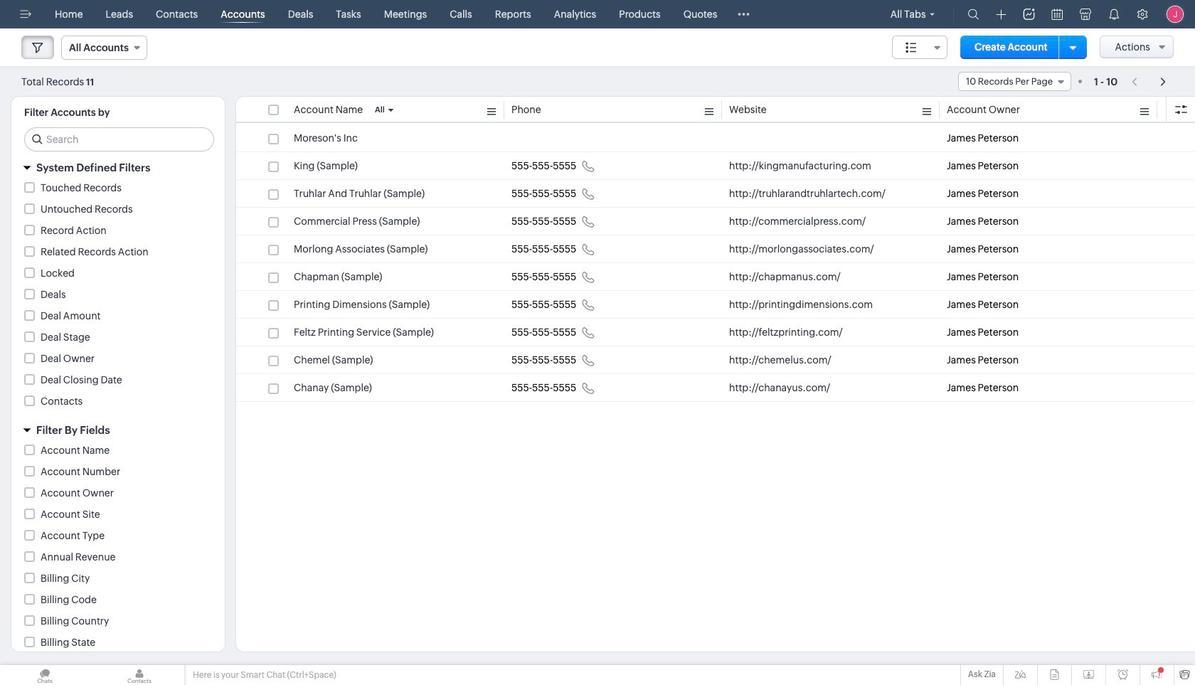 Task type: locate. For each thing, give the bounding box(es) containing it.
contacts image
[[95, 665, 184, 685]]

chats image
[[0, 665, 90, 685]]

calendar image
[[1052, 9, 1063, 20]]

search image
[[968, 9, 979, 20]]



Task type: describe. For each thing, give the bounding box(es) containing it.
marketplace image
[[1080, 9, 1091, 20]]

configure settings image
[[1137, 9, 1148, 20]]

quick actions image
[[996, 9, 1006, 20]]

notifications image
[[1108, 9, 1120, 20]]

sales motivator image
[[1023, 9, 1035, 20]]



Task type: vqa. For each thing, say whether or not it's contained in the screenshot.
Reports
no



